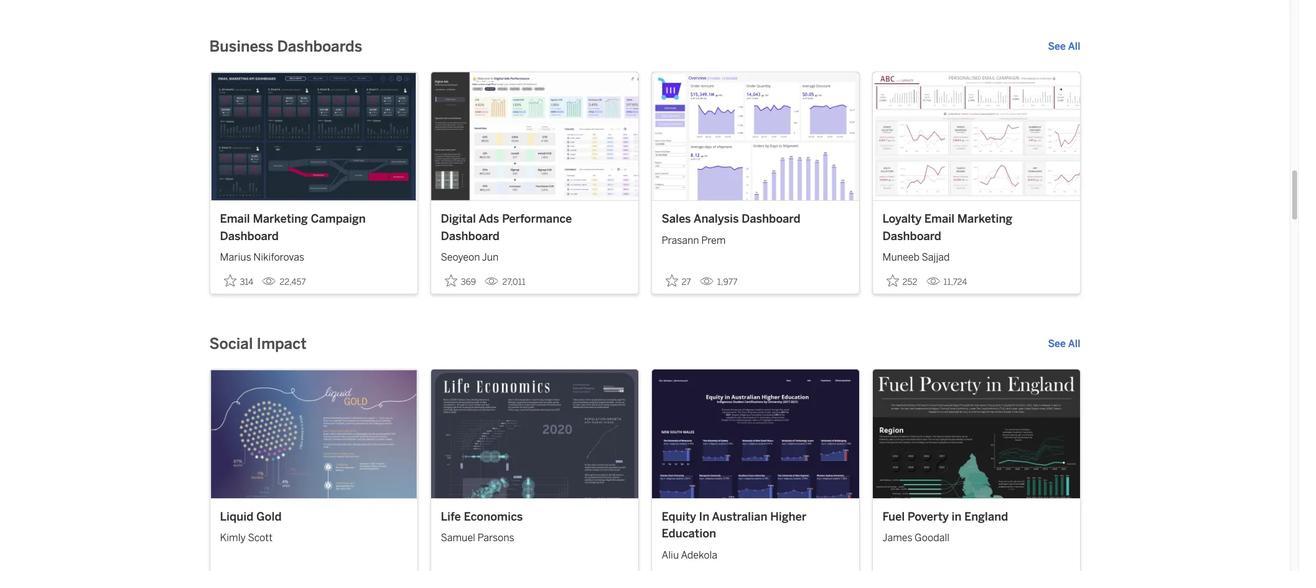 Task type: locate. For each thing, give the bounding box(es) containing it.
higher
[[771, 510, 807, 524]]

marketing
[[253, 212, 308, 226], [958, 212, 1013, 226]]

0 vertical spatial see
[[1048, 40, 1066, 52]]

life economics
[[441, 510, 523, 524]]

add favorite button containing 314
[[220, 271, 257, 291]]

in
[[699, 510, 710, 524]]

marketing up nikiforovas
[[253, 212, 308, 226]]

economics
[[464, 510, 523, 524]]

27
[[682, 277, 691, 288]]

liquid gold link
[[220, 509, 407, 526]]

dashboard inside digital ads performance dashboard
[[441, 229, 500, 243]]

all for social impact
[[1068, 338, 1081, 350]]

1 vertical spatial see all link
[[1048, 337, 1081, 352]]

0 horizontal spatial add favorite button
[[220, 271, 257, 291]]

add favorite button containing 369
[[441, 271, 480, 291]]

email up marius on the left top of page
[[220, 212, 250, 226]]

0 vertical spatial see all link
[[1048, 39, 1081, 54]]

11,724 views element
[[922, 272, 973, 293]]

sales
[[662, 212, 691, 226]]

1 all from the top
[[1068, 40, 1081, 52]]

fuel poverty in england link
[[883, 509, 1070, 526]]

1 vertical spatial see
[[1048, 338, 1066, 350]]

2 see from the top
[[1048, 338, 1066, 350]]

marketing up muneeb sajjad 'link' on the top of the page
[[958, 212, 1013, 226]]

prem
[[702, 234, 726, 246]]

aliu adekola
[[662, 549, 718, 561]]

kimly scott
[[220, 532, 273, 544]]

add favorite button down marius on the left top of page
[[220, 271, 257, 291]]

parsons
[[478, 532, 515, 544]]

add favorite button down seoyeon
[[441, 271, 480, 291]]

loyalty email marketing dashboard
[[883, 212, 1013, 243]]

dashboard up marius nikiforovas
[[220, 229, 279, 243]]

sajjad
[[922, 252, 950, 263]]

1 horizontal spatial email
[[925, 212, 955, 226]]

ads
[[479, 212, 499, 226]]

social impact heading
[[209, 334, 307, 354]]

22,457
[[280, 277, 306, 288]]

fuel
[[883, 510, 905, 524]]

1 vertical spatial see all
[[1048, 338, 1081, 350]]

1,977
[[718, 277, 738, 288]]

dashboard
[[742, 212, 801, 226], [220, 229, 279, 243], [441, 229, 500, 243], [883, 229, 942, 243]]

see all for business dashboards
[[1048, 40, 1081, 52]]

fuel poverty in england
[[883, 510, 1009, 524]]

see
[[1048, 40, 1066, 52], [1048, 338, 1066, 350]]

3 add favorite button from the left
[[883, 271, 922, 291]]

australian
[[712, 510, 768, 524]]

nikiforovas
[[254, 252, 304, 263]]

email inside the email marketing campaign dashboard
[[220, 212, 250, 226]]

samuel parsons link
[[441, 526, 628, 546]]

0 vertical spatial all
[[1068, 40, 1081, 52]]

add favorite button down the "muneeb"
[[883, 271, 922, 291]]

0 vertical spatial see all
[[1048, 40, 1081, 52]]

dashboard inside loyalty email marketing dashboard
[[883, 229, 942, 243]]

see all social impact element
[[1048, 337, 1081, 352]]

see for business dashboards
[[1048, 40, 1066, 52]]

liquid
[[220, 510, 254, 524]]

all
[[1068, 40, 1081, 52], [1068, 338, 1081, 350]]

369
[[461, 277, 476, 288]]

dashboard down loyalty
[[883, 229, 942, 243]]

1 horizontal spatial add favorite button
[[441, 271, 480, 291]]

muneeb
[[883, 252, 920, 263]]

muneeb sajjad link
[[883, 245, 1070, 265]]

sales analysis dashboard
[[662, 212, 801, 226]]

Add Favorite button
[[220, 271, 257, 291], [441, 271, 480, 291], [883, 271, 922, 291]]

add favorite button for digital ads performance dashboard
[[441, 271, 480, 291]]

seoyeon jun
[[441, 252, 499, 263]]

email right loyalty
[[925, 212, 955, 226]]

workbook thumbnail image for gold
[[210, 370, 417, 498]]

digital ads performance dashboard
[[441, 212, 572, 243]]

1 see from the top
[[1048, 40, 1066, 52]]

see all link
[[1048, 39, 1081, 54], [1048, 337, 1081, 352]]

1 horizontal spatial marketing
[[958, 212, 1013, 226]]

1 vertical spatial all
[[1068, 338, 1081, 350]]

1 see all from the top
[[1048, 40, 1081, 52]]

workbook thumbnail image
[[210, 72, 417, 201], [431, 72, 638, 201], [652, 72, 859, 201], [873, 72, 1080, 201], [210, 370, 417, 498], [431, 370, 638, 498], [652, 370, 859, 498], [873, 370, 1080, 498]]

1 email from the left
[[220, 212, 250, 226]]

analysis
[[694, 212, 739, 226]]

jun
[[482, 252, 499, 263]]

education
[[662, 527, 716, 541]]

1,977 views element
[[695, 272, 743, 293]]

dashboard for loyalty email marketing dashboard
[[883, 229, 942, 243]]

kimly
[[220, 532, 246, 544]]

in
[[952, 510, 962, 524]]

life
[[441, 510, 461, 524]]

email
[[220, 212, 250, 226], [925, 212, 955, 226]]

dashboards
[[277, 37, 362, 55]]

loyalty email marketing dashboard link
[[883, 211, 1070, 245]]

add favorite button containing 252
[[883, 271, 922, 291]]

2 marketing from the left
[[958, 212, 1013, 226]]

see all link for business dashboards
[[1048, 39, 1081, 54]]

2 all from the top
[[1068, 338, 1081, 350]]

add favorite button for loyalty email marketing dashboard
[[883, 271, 922, 291]]

1 marketing from the left
[[253, 212, 308, 226]]

2 email from the left
[[925, 212, 955, 226]]

james
[[883, 532, 913, 544]]

0 horizontal spatial marketing
[[253, 212, 308, 226]]

2 see all from the top
[[1048, 338, 1081, 350]]

1 see all link from the top
[[1048, 39, 1081, 54]]

dashboard down digital on the left top
[[441, 229, 500, 243]]

1 add favorite button from the left
[[220, 271, 257, 291]]

email marketing campaign dashboard link
[[220, 211, 407, 245]]

business
[[209, 37, 274, 55]]

2 see all link from the top
[[1048, 337, 1081, 352]]

samuel
[[441, 532, 475, 544]]

2 horizontal spatial add favorite button
[[883, 271, 922, 291]]

england
[[965, 510, 1009, 524]]

prasann prem link
[[662, 228, 849, 248]]

aliu
[[662, 549, 679, 561]]

27,011 views element
[[480, 272, 531, 293]]

marius
[[220, 252, 251, 263]]

dashboard inside the email marketing campaign dashboard
[[220, 229, 279, 243]]

2 add favorite button from the left
[[441, 271, 480, 291]]

see all
[[1048, 40, 1081, 52], [1048, 338, 1081, 350]]

0 horizontal spatial email
[[220, 212, 250, 226]]

impact
[[257, 335, 307, 353]]

aliu adekola link
[[662, 543, 849, 563]]



Task type: vqa. For each thing, say whether or not it's contained in the screenshot.


Task type: describe. For each thing, give the bounding box(es) containing it.
workbook thumbnail image for email
[[873, 72, 1080, 201]]

poverty
[[908, 510, 949, 524]]

dashboard up prasann prem link
[[742, 212, 801, 226]]

james goodall link
[[883, 526, 1070, 546]]

prasann
[[662, 234, 699, 246]]

gold
[[256, 510, 282, 524]]

equity
[[662, 510, 696, 524]]

see for social impact
[[1048, 338, 1066, 350]]

dashboard for email marketing campaign dashboard
[[220, 229, 279, 243]]

dashboard for digital ads performance dashboard
[[441, 229, 500, 243]]

workbook thumbnail image for economics
[[431, 370, 638, 498]]

prasann prem
[[662, 234, 726, 246]]

seoyeon
[[441, 252, 480, 263]]

email inside loyalty email marketing dashboard
[[925, 212, 955, 226]]

marketing inside loyalty email marketing dashboard
[[958, 212, 1013, 226]]

samuel parsons
[[441, 532, 515, 544]]

workbook thumbnail image for poverty
[[873, 370, 1080, 498]]

performance
[[502, 212, 572, 226]]

all for business dashboards
[[1068, 40, 1081, 52]]

Add Favorite button
[[662, 271, 695, 291]]

social
[[209, 335, 253, 353]]

add favorite button for email marketing campaign dashboard
[[220, 271, 257, 291]]

seoyeon jun link
[[441, 245, 628, 265]]

314
[[240, 277, 253, 288]]

equity in australian higher education
[[662, 510, 807, 541]]

workbook thumbnail image for in
[[652, 370, 859, 498]]

social impact
[[209, 335, 307, 353]]

27,011
[[502, 277, 526, 288]]

marketing inside the email marketing campaign dashboard
[[253, 212, 308, 226]]

22,457 views element
[[257, 272, 311, 293]]

digital
[[441, 212, 476, 226]]

marius nikiforovas
[[220, 252, 304, 263]]

scott
[[248, 532, 273, 544]]

goodall
[[915, 532, 950, 544]]

loyalty
[[883, 212, 922, 226]]

adekola
[[681, 549, 718, 561]]

see all for social impact
[[1048, 338, 1081, 350]]

liquid gold
[[220, 510, 282, 524]]

life economics link
[[441, 509, 628, 526]]

email marketing campaign dashboard
[[220, 212, 366, 243]]

muneeb sajjad
[[883, 252, 950, 263]]

james goodall
[[883, 532, 950, 544]]

11,724
[[944, 277, 968, 288]]

workbook thumbnail image for analysis
[[652, 72, 859, 201]]

sales analysis dashboard link
[[662, 211, 849, 228]]

business dashboards heading
[[209, 37, 362, 57]]

252
[[903, 277, 918, 288]]

business dashboards
[[209, 37, 362, 55]]

see all business dashboards element
[[1048, 39, 1081, 54]]

workbook thumbnail image for ads
[[431, 72, 638, 201]]

see all link for social impact
[[1048, 337, 1081, 352]]

marius nikiforovas link
[[220, 245, 407, 265]]

workbook thumbnail image for marketing
[[210, 72, 417, 201]]

campaign
[[311, 212, 366, 226]]

kimly scott link
[[220, 526, 407, 546]]

equity in australian higher education link
[[662, 509, 849, 543]]

digital ads performance dashboard link
[[441, 211, 628, 245]]



